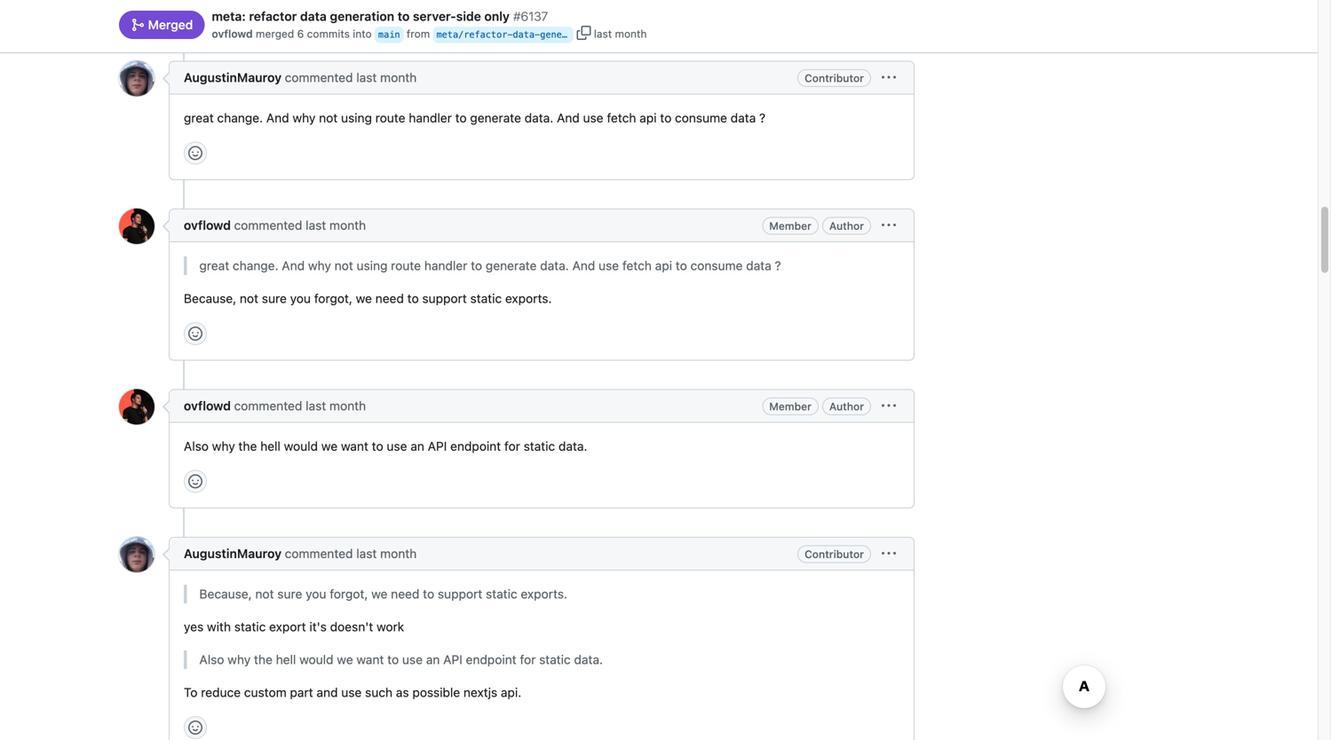 Task type: describe. For each thing, give the bounding box(es) containing it.
3 add or remove reactions image from the top
[[188, 475, 203, 489]]

0 vertical spatial support
[[422, 291, 467, 306]]

1 vertical spatial you
[[306, 587, 327, 602]]

0 vertical spatial want
[[341, 439, 369, 454]]

1 vertical spatial endpoint
[[466, 653, 517, 668]]

only
[[485, 9, 510, 24]]

2 vertical spatial data
[[747, 259, 772, 273]]

1 vertical spatial ovflowd
[[184, 218, 231, 233]]

refactor
[[249, 9, 297, 24]]

export
[[269, 620, 306, 635]]

1 vertical spatial also
[[199, 653, 224, 668]]

month for @augustinmauroy icon
[[380, 70, 417, 85]]

1 vertical spatial great
[[199, 259, 229, 273]]

month for @augustinmauroy image
[[380, 547, 417, 562]]

it's
[[310, 620, 327, 635]]

@ovflowd image for second add or remove reactions icon from the top
[[119, 209, 155, 244]]

0 vertical spatial change.
[[217, 111, 263, 125]]

1 vertical spatial forgot,
[[330, 587, 368, 602]]

0 vertical spatial because,
[[184, 291, 237, 306]]

api.
[[501, 686, 522, 701]]

@augustinmauroy image
[[119, 61, 155, 96]]

ovflowd merged 6 commits into main from meta/refactor-data-generation
[[212, 28, 595, 40]]

augustinmauroy for @augustinmauroy image
[[184, 547, 282, 562]]

0 vertical spatial generate
[[470, 111, 521, 125]]

0 vertical spatial handler
[[409, 111, 452, 125]]

1 vertical spatial change.
[[233, 259, 279, 273]]

add or remove reactions element for @augustinmauroy image
[[184, 717, 207, 740]]

1 vertical spatial api
[[655, 259, 673, 273]]

0 vertical spatial api
[[640, 111, 657, 125]]

member for 2nd show options image from the bottom
[[770, 401, 812, 413]]

1 vertical spatial hell
[[276, 653, 296, 668]]

reduce
[[201, 686, 241, 701]]

nextjs
[[464, 686, 498, 701]]

1 vertical spatial because,
[[199, 587, 252, 602]]

1 horizontal spatial ?
[[775, 259, 782, 273]]

1 vertical spatial consume
[[691, 259, 743, 273]]

meta/refactor-data-generation link
[[437, 27, 595, 43]]

meta:
[[212, 9, 246, 24]]

yes
[[184, 620, 204, 635]]

1 vertical spatial api
[[443, 653, 463, 668]]

1 vertical spatial for
[[520, 653, 536, 668]]

1 vertical spatial also why the hell would we want to use an api endpoint for static data.
[[199, 653, 603, 668]]

to reduce custom part and use such as possible nextjs api.
[[184, 686, 522, 701]]

1 vertical spatial using
[[357, 259, 388, 273]]

0 vertical spatial because, not sure you forgot, we need to support static exports.
[[184, 291, 552, 306]]

augustinmauroy for @augustinmauroy icon
[[184, 70, 282, 85]]

1 vertical spatial data
[[731, 111, 756, 125]]

from
[[407, 28, 430, 40]]

#6137
[[513, 9, 548, 24]]

6
[[297, 28, 304, 40]]

0 vertical spatial ovflowd
[[212, 28, 253, 40]]

0 vertical spatial need
[[376, 291, 404, 306]]

1 vertical spatial handler
[[425, 259, 468, 273]]

@augustinmauroy image
[[119, 538, 155, 573]]

0 vertical spatial also
[[184, 439, 209, 454]]

1 vertical spatial fetch
[[623, 259, 652, 273]]

0 vertical spatial great change. and why not using route handler to generate data. and use fetch api to consume data ?
[[184, 111, 766, 125]]

augustinmauroy commented last month for @augustinmauroy icon
[[184, 70, 417, 85]]

part
[[290, 686, 313, 701]]

0 vertical spatial hell
[[260, 439, 281, 454]]

0 horizontal spatial an
[[411, 439, 425, 454]]

such
[[365, 686, 393, 701]]

into
[[353, 28, 372, 40]]

month for second add or remove reactions icon from the top's @ovflowd icon
[[330, 218, 366, 233]]

0 vertical spatial you
[[290, 291, 311, 306]]

custom
[[244, 686, 287, 701]]

1 add or remove reactions element from the top
[[184, 0, 207, 17]]

add or remove reactions element for second add or remove reactions icon from the top's @ovflowd icon
[[184, 323, 207, 346]]

add or remove reactions image for @augustinmauroy icon
[[188, 146, 203, 160]]

1 vertical spatial an
[[426, 653, 440, 668]]

copy image
[[577, 26, 591, 40]]

ovflowd commented last month for second add or remove reactions icon from the top
[[184, 218, 366, 233]]



Task type: vqa. For each thing, say whether or not it's contained in the screenshot.
?
yes



Task type: locate. For each thing, give the bounding box(es) containing it.
0 vertical spatial ovflowd link
[[212, 26, 253, 42]]

forgot,
[[314, 291, 353, 306], [330, 587, 368, 602]]

last
[[594, 28, 612, 40], [357, 70, 377, 85], [306, 218, 326, 233], [306, 399, 326, 414], [357, 547, 377, 562]]

0 vertical spatial exports.
[[505, 291, 552, 306]]

support
[[422, 291, 467, 306], [438, 587, 483, 602]]

data.
[[525, 111, 554, 125], [540, 259, 569, 273], [559, 439, 588, 454], [574, 653, 603, 668]]

to
[[398, 9, 410, 24], [455, 111, 467, 125], [660, 111, 672, 125], [471, 259, 483, 273], [676, 259, 687, 273], [408, 291, 419, 306], [372, 439, 384, 454], [423, 587, 435, 602], [388, 653, 399, 668]]

doesn't
[[330, 620, 373, 635]]

1 show options image from the top
[[882, 219, 896, 233]]

why
[[293, 111, 316, 125], [308, 259, 331, 273], [212, 439, 235, 454], [228, 653, 251, 668]]

0 vertical spatial the
[[239, 439, 257, 454]]

1 vertical spatial sure
[[278, 587, 302, 602]]

using
[[341, 111, 372, 125], [357, 259, 388, 273]]

2 add or remove reactions image from the top
[[188, 327, 203, 341]]

month
[[615, 28, 647, 40], [380, 70, 417, 85], [330, 218, 366, 233], [330, 399, 366, 414], [380, 547, 417, 562]]

and
[[266, 111, 289, 125], [557, 111, 580, 125], [282, 259, 305, 273], [573, 259, 596, 273]]

add or remove reactions element for @ovflowd icon corresponding to 3rd add or remove reactions icon
[[184, 470, 207, 494]]

0 horizontal spatial ?
[[760, 111, 766, 125]]

2 vertical spatial ovflowd link
[[184, 399, 231, 414]]

1 augustinmauroy from the top
[[184, 70, 282, 85]]

augustinmauroy link
[[184, 70, 282, 85], [184, 547, 282, 562]]

1 vertical spatial support
[[438, 587, 483, 602]]

2 augustinmauroy link from the top
[[184, 547, 282, 562]]

1 vertical spatial need
[[391, 587, 420, 602]]

1 member from the top
[[770, 220, 812, 232]]

1 @ovflowd image from the top
[[119, 209, 155, 244]]

static
[[471, 291, 502, 306], [524, 439, 555, 454], [486, 587, 518, 602], [234, 620, 266, 635], [539, 653, 571, 668]]

2 vertical spatial show options image
[[882, 547, 896, 562]]

sure
[[262, 291, 287, 306], [278, 587, 302, 602]]

show options image
[[882, 219, 896, 233], [882, 399, 896, 414], [882, 547, 896, 562]]

author
[[830, 220, 864, 232], [830, 401, 864, 413]]

0 vertical spatial add or remove reactions image
[[188, 146, 203, 160]]

as
[[396, 686, 409, 701]]

meta: refactor data generation to server-side only #6137
[[212, 9, 548, 24]]

generate
[[470, 111, 521, 125], [486, 259, 537, 273]]

1 vertical spatial augustinmauroy link
[[184, 547, 282, 562]]

commits
[[307, 28, 350, 40]]

0 vertical spatial show options image
[[882, 219, 896, 233]]

handler
[[409, 111, 452, 125], [425, 259, 468, 273]]

the
[[239, 439, 257, 454], [254, 653, 273, 668]]

because,
[[184, 291, 237, 306], [199, 587, 252, 602]]

ovflowd link for second add or remove reactions icon from the top's @ovflowd icon
[[184, 218, 231, 233]]

merged
[[256, 28, 294, 40]]

ovflowd link for @ovflowd icon corresponding to 3rd add or remove reactions icon
[[184, 399, 231, 414]]

1 vertical spatial contributor
[[805, 549, 864, 561]]

@ovflowd image for 3rd add or remove reactions icon
[[119, 390, 155, 425]]

1 add or remove reactions image from the top
[[188, 146, 203, 160]]

augustinmauroy commented last month for @augustinmauroy image
[[184, 547, 417, 562]]

1 vertical spatial because, not sure you forgot, we need to support static exports.
[[199, 587, 568, 602]]

also why the hell would we want to use an api endpoint for static data.
[[184, 439, 588, 454], [199, 653, 603, 668]]

want
[[341, 439, 369, 454], [357, 653, 384, 668]]

author for show options image for great change. and why not using route handler to generate data. and use fetch api to consume data ?
[[830, 220, 864, 232]]

0 vertical spatial route
[[376, 111, 406, 125]]

author for 2nd show options image from the bottom
[[830, 401, 864, 413]]

2 author from the top
[[830, 401, 864, 413]]

meta: refactor data generation to server-side only link
[[212, 7, 510, 26]]

generation down #6137
[[540, 29, 595, 40]]

because, not sure you forgot, we need to support static exports.
[[184, 291, 552, 306], [199, 587, 568, 602]]

need
[[376, 291, 404, 306], [391, 587, 420, 602]]

hell
[[260, 439, 281, 454], [276, 653, 296, 668]]

consume
[[675, 111, 728, 125], [691, 259, 743, 273]]

1 vertical spatial exports.
[[521, 587, 568, 602]]

1 author from the top
[[830, 220, 864, 232]]

1 vertical spatial ?
[[775, 259, 782, 273]]

api
[[428, 439, 447, 454], [443, 653, 463, 668]]

?
[[760, 111, 766, 125], [775, 259, 782, 273]]

1 add or remove reactions image from the top
[[188, 0, 203, 12]]

show options image for great change. and why not using route handler to generate data. and use fetch api to consume data ?
[[882, 219, 896, 233]]

ovflowd
[[212, 28, 253, 40], [184, 218, 231, 233], [184, 399, 231, 414]]

also
[[184, 439, 209, 454], [199, 653, 224, 668]]

2 member from the top
[[770, 401, 812, 413]]

last month link
[[357, 70, 417, 85], [306, 218, 366, 233], [306, 399, 366, 414], [357, 547, 417, 562]]

augustinmauroy commented last month
[[184, 70, 417, 85], [184, 547, 417, 562]]

1 ovflowd commented last month from the top
[[184, 218, 366, 233]]

1 vertical spatial author
[[830, 401, 864, 413]]

2 augustinmauroy commented last month from the top
[[184, 547, 417, 562]]

2 @ovflowd image from the top
[[119, 390, 155, 425]]

meta/refactor-
[[437, 29, 513, 40]]

work
[[377, 620, 404, 635]]

data-
[[513, 29, 540, 40]]

augustinmauroy commented last month down 6
[[184, 70, 417, 85]]

1 vertical spatial augustinmauroy
[[184, 547, 282, 562]]

month for @ovflowd icon corresponding to 3rd add or remove reactions icon
[[330, 399, 366, 414]]

ovflowd commented last month for 3rd add or remove reactions icon
[[184, 399, 366, 414]]

augustinmauroy link down merged
[[184, 70, 282, 85]]

contributor
[[805, 72, 864, 84], [805, 549, 864, 561]]

0 vertical spatial contributor
[[805, 72, 864, 84]]

and
[[317, 686, 338, 701]]

augustinmauroy link for @augustinmauroy image
[[184, 547, 282, 562]]

great
[[184, 111, 214, 125], [199, 259, 229, 273]]

generation inside ovflowd merged 6 commits into main from meta/refactor-data-generation
[[540, 29, 595, 40]]

we
[[356, 291, 372, 306], [321, 439, 338, 454], [372, 587, 388, 602], [337, 653, 353, 668]]

2 add or remove reactions element from the top
[[184, 142, 207, 165]]

0 vertical spatial endpoint
[[451, 439, 501, 454]]

@ovflowd image
[[119, 209, 155, 244], [119, 390, 155, 425]]

side
[[456, 9, 481, 24]]

1 vertical spatial ovflowd commented last month
[[184, 399, 366, 414]]

add or remove reactions image for @augustinmauroy image
[[188, 721, 203, 736]]

ovflowd link
[[212, 26, 253, 42], [184, 218, 231, 233], [184, 399, 231, 414]]

1 augustinmauroy link from the top
[[184, 70, 282, 85]]

member for show options image for great change. and why not using route handler to generate data. and use fetch api to consume data ?
[[770, 220, 812, 232]]

last month
[[594, 28, 647, 40]]

1 vertical spatial generate
[[486, 259, 537, 273]]

0 vertical spatial forgot,
[[314, 291, 353, 306]]

0 vertical spatial data
[[300, 9, 327, 24]]

0 vertical spatial would
[[284, 439, 318, 454]]

2 show options image from the top
[[882, 399, 896, 414]]

0 vertical spatial augustinmauroy
[[184, 70, 282, 85]]

1 horizontal spatial generation
[[540, 29, 595, 40]]

2 ovflowd commented last month from the top
[[184, 399, 366, 414]]

add or remove reactions image
[[188, 146, 203, 160], [188, 721, 203, 736]]

0 vertical spatial also why the hell would we want to use an api endpoint for static data.
[[184, 439, 588, 454]]

0 vertical spatial author
[[830, 220, 864, 232]]

2 vertical spatial ovflowd
[[184, 399, 231, 414]]

1 contributor from the top
[[805, 72, 864, 84]]

not
[[319, 111, 338, 125], [335, 259, 353, 273], [240, 291, 259, 306], [255, 587, 274, 602]]

1 augustinmauroy commented last month from the top
[[184, 70, 417, 85]]

2 contributor from the top
[[805, 549, 864, 561]]

1 horizontal spatial an
[[426, 653, 440, 668]]

0 vertical spatial add or remove reactions image
[[188, 0, 203, 12]]

1 vertical spatial add or remove reactions image
[[188, 721, 203, 736]]

yes with static export it's doesn't work
[[184, 620, 404, 635]]

1 vertical spatial show options image
[[882, 399, 896, 414]]

4 add or remove reactions element from the top
[[184, 470, 207, 494]]

2 augustinmauroy from the top
[[184, 547, 282, 562]]

0 vertical spatial api
[[428, 439, 447, 454]]

would
[[284, 439, 318, 454], [300, 653, 334, 668]]

with
[[207, 620, 231, 635]]

an
[[411, 439, 425, 454], [426, 653, 440, 668]]

1 vertical spatial add or remove reactions image
[[188, 327, 203, 341]]

0 vertical spatial great
[[184, 111, 214, 125]]

3 show options image from the top
[[882, 547, 896, 562]]

you
[[290, 291, 311, 306], [306, 587, 327, 602]]

add or remove reactions image
[[188, 0, 203, 12], [188, 327, 203, 341], [188, 475, 203, 489]]

commented
[[285, 70, 353, 85], [234, 218, 302, 233], [234, 399, 302, 414], [285, 547, 353, 562]]

2 add or remove reactions image from the top
[[188, 721, 203, 736]]

contributor for because, not sure you forgot, we need to support static exports.'s show options image
[[805, 549, 864, 561]]

1 vertical spatial @ovflowd image
[[119, 390, 155, 425]]

0 vertical spatial @ovflowd image
[[119, 209, 155, 244]]

0 vertical spatial ?
[[760, 111, 766, 125]]

exports.
[[505, 291, 552, 306], [521, 587, 568, 602]]

augustinmauroy commented last month up yes with static export it's doesn't work
[[184, 547, 417, 562]]

main link
[[378, 27, 400, 43]]

generation
[[330, 9, 395, 24], [540, 29, 595, 40]]

great change. and why not using route handler to generate data. and use fetch api to consume data ?
[[184, 111, 766, 125], [199, 259, 782, 273]]

0 vertical spatial fetch
[[607, 111, 637, 125]]

0 vertical spatial an
[[411, 439, 425, 454]]

1 vertical spatial ovflowd link
[[184, 218, 231, 233]]

augustinmauroy up with
[[184, 547, 282, 562]]

contributor for show options icon
[[805, 72, 864, 84]]

change.
[[217, 111, 263, 125], [233, 259, 279, 273]]

for
[[505, 439, 521, 454], [520, 653, 536, 668]]

1 vertical spatial want
[[357, 653, 384, 668]]

0 vertical spatial member
[[770, 220, 812, 232]]

augustinmauroy link for @augustinmauroy icon
[[184, 70, 282, 85]]

0 vertical spatial sure
[[262, 291, 287, 306]]

api
[[640, 111, 657, 125], [655, 259, 673, 273]]

server-
[[413, 9, 456, 24]]

0 vertical spatial ovflowd commented last month
[[184, 218, 366, 233]]

0 vertical spatial consume
[[675, 111, 728, 125]]

use
[[583, 111, 604, 125], [599, 259, 619, 273], [387, 439, 407, 454], [402, 653, 423, 668], [341, 686, 362, 701]]

1 vertical spatial augustinmauroy commented last month
[[184, 547, 417, 562]]

0 vertical spatial generation
[[330, 9, 395, 24]]

main
[[378, 29, 400, 40]]

0 vertical spatial for
[[505, 439, 521, 454]]

add or remove reactions element for @augustinmauroy icon
[[184, 142, 207, 165]]

1 vertical spatial generation
[[540, 29, 595, 40]]

0 vertical spatial augustinmauroy commented last month
[[184, 70, 417, 85]]

endpoint
[[451, 439, 501, 454], [466, 653, 517, 668]]

1 vertical spatial would
[[300, 653, 334, 668]]

to
[[184, 686, 198, 701]]

add or remove reactions element
[[184, 0, 207, 17], [184, 142, 207, 165], [184, 323, 207, 346], [184, 470, 207, 494], [184, 717, 207, 740]]

generation up into
[[330, 9, 395, 24]]

ovflowd commented last month
[[184, 218, 366, 233], [184, 399, 366, 414]]

2 vertical spatial add or remove reactions image
[[188, 475, 203, 489]]

route
[[376, 111, 406, 125], [391, 259, 421, 273]]

1 vertical spatial great change. and why not using route handler to generate data. and use fetch api to consume data ?
[[199, 259, 782, 273]]

augustinmauroy down merged
[[184, 70, 282, 85]]

git merge image
[[131, 18, 145, 32]]

5 add or remove reactions element from the top
[[184, 717, 207, 740]]

fetch
[[607, 111, 637, 125], [623, 259, 652, 273]]

1 vertical spatial route
[[391, 259, 421, 273]]

augustinmauroy
[[184, 70, 282, 85], [184, 547, 282, 562]]

0 vertical spatial augustinmauroy link
[[184, 70, 282, 85]]

data
[[300, 9, 327, 24], [731, 111, 756, 125], [747, 259, 772, 273]]

show options image
[[882, 71, 896, 85]]

3 add or remove reactions element from the top
[[184, 323, 207, 346]]

1 vertical spatial the
[[254, 653, 273, 668]]

0 horizontal spatial generation
[[330, 9, 395, 24]]

augustinmauroy link up with
[[184, 547, 282, 562]]

merged
[[145, 17, 193, 32]]

0 vertical spatial using
[[341, 111, 372, 125]]

show options image for because, not sure you forgot, we need to support static exports.
[[882, 547, 896, 562]]

1 vertical spatial member
[[770, 401, 812, 413]]

member
[[770, 220, 812, 232], [770, 401, 812, 413]]

possible
[[413, 686, 460, 701]]



